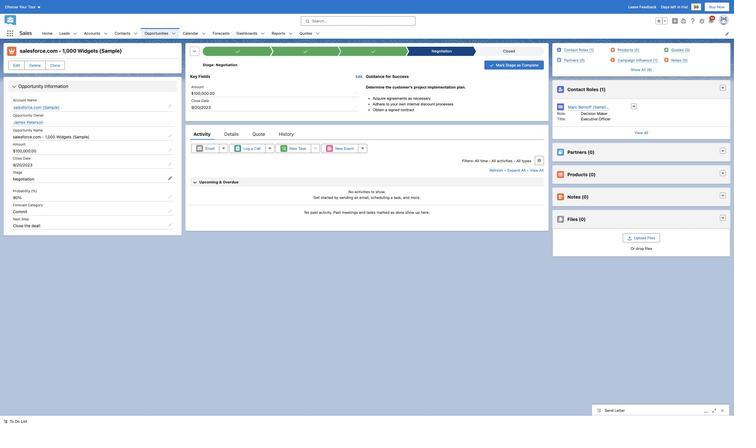 Task type: describe. For each thing, give the bounding box(es) containing it.
details
[[225, 132, 239, 137]]

dashboards link
[[233, 28, 261, 39]]

0 vertical spatial salesforce.com
[[20, 48, 58, 54]]

left
[[671, 5, 677, 9]]

roles (1)
[[579, 48, 594, 52]]

edit opportunity name image
[[168, 134, 172, 138]]

30
[[694, 5, 699, 9]]

account
[[13, 98, 26, 102]]

0 vertical spatial date
[[201, 99, 209, 103]]

show
[[631, 67, 641, 72]]

0 horizontal spatial -
[[42, 134, 44, 139]]

scheduling
[[371, 195, 390, 200]]

filters:
[[463, 159, 474, 163]]

• right time
[[489, 159, 491, 163]]

clone button
[[45, 61, 65, 70]]

1 vertical spatial edit
[[356, 75, 363, 79]]

calendar
[[183, 31, 198, 36]]

opportunity for opportunity owner
[[13, 113, 32, 118]]

text default image inside the reports list item
[[289, 32, 293, 36]]

discount
[[421, 102, 435, 107]]

• down types
[[527, 168, 529, 173]]

signed
[[389, 108, 400, 112]]

0 horizontal spatial negotiation
[[13, 177, 34, 181]]

text default image inside to do list 'button'
[[3, 420, 7, 424]]

reports
[[272, 31, 285, 36]]

path options list box
[[203, 47, 544, 56]]

1 horizontal spatial -
[[59, 48, 61, 54]]

send letter link
[[593, 405, 730, 417]]

determine the customer's project implementation plan.
[[366, 85, 466, 89]]

:
[[214, 63, 215, 67]]

partners
[[568, 150, 587, 155]]

contacts
[[115, 31, 130, 36]]

do
[[15, 420, 20, 424]]

adhere
[[373, 102, 385, 107]]

name for opportunity name
[[33, 128, 43, 133]]

choose
[[5, 5, 18, 9]]

customer's
[[393, 85, 413, 89]]

marc benioff (sample) link
[[568, 104, 610, 110]]

leave
[[629, 5, 639, 9]]

1 vertical spatial view
[[530, 168, 539, 173]]

quotes image
[[665, 48, 669, 52]]

0 vertical spatial widgets
[[78, 48, 98, 54]]

1 horizontal spatial 9/20/2023
[[191, 105, 211, 110]]

opportunity name
[[13, 128, 43, 133]]

0 vertical spatial close
[[191, 99, 201, 103]]

10 button
[[708, 16, 716, 24]]

upcoming & overdue button
[[191, 178, 544, 187]]

edit account name image
[[168, 104, 172, 108]]

details link
[[225, 129, 239, 140]]

campaign influence (1) link
[[618, 58, 658, 63]]

time
[[481, 159, 488, 163]]

opportunity for opportunity information
[[18, 84, 43, 89]]

days left in trial
[[661, 5, 688, 9]]

email
[[205, 146, 215, 151]]

own
[[399, 102, 406, 107]]

email button
[[191, 144, 220, 153]]

probability
[[13, 189, 30, 193]]

1 vertical spatial view all link
[[530, 166, 544, 175]]

2 vertical spatial close
[[13, 223, 23, 228]]

dashboards list item
[[233, 28, 268, 39]]

a inside button
[[251, 146, 253, 151]]

files
[[645, 246, 653, 251]]

&
[[219, 180, 222, 185]]

quote
[[253, 132, 265, 137]]

0 vertical spatial close date
[[191, 99, 209, 103]]

to inside no activities to show. get started by sending an email, scheduling a task, and more.
[[371, 190, 375, 194]]

contact for contact roles (1)
[[568, 87, 586, 92]]

notes image
[[665, 58, 669, 62]]

for
[[386, 74, 391, 79]]

(0) for files (0)
[[579, 217, 586, 222]]

notes (0)
[[672, 58, 688, 62]]

expand
[[508, 168, 521, 173]]

• left expand
[[505, 168, 506, 173]]

contact for contact roles (1)
[[564, 48, 578, 52]]

text default image inside contacts list item
[[134, 32, 138, 36]]

reports list item
[[268, 28, 296, 39]]

activities inside no activities to show. get started by sending an email, scheduling a task, and more.
[[355, 190, 370, 194]]

no activities to show. get started by sending an email, scheduling a task, and more.
[[314, 190, 421, 200]]

owner
[[33, 113, 44, 118]]

notes (0)
[[568, 195, 589, 200]]

products
[[568, 172, 588, 177]]

opportunity for opportunity name
[[13, 128, 32, 133]]

information
[[45, 84, 68, 89]]

quotes (0) link
[[672, 47, 690, 53]]

internal
[[407, 102, 420, 107]]

edit forecast category image
[[168, 209, 172, 213]]

opportunities list item
[[141, 28, 179, 39]]

files (0)
[[568, 217, 586, 222]]

types
[[522, 159, 532, 163]]

(8)
[[647, 67, 652, 72]]

refresh
[[490, 168, 503, 173]]

1 vertical spatial negotiation
[[216, 63, 238, 67]]

search... button
[[301, 16, 416, 26]]

1 vertical spatial files
[[648, 236, 656, 240]]

probability (%)
[[13, 189, 37, 193]]

accounts
[[84, 31, 100, 36]]

your
[[19, 5, 27, 9]]

1 vertical spatial 1,000
[[45, 134, 55, 139]]

stage for stage
[[13, 170, 22, 175]]

james peterson link
[[13, 119, 43, 125]]

contact roles image
[[558, 48, 562, 52]]

edit probability (%) image
[[168, 195, 172, 199]]

close the deal!
[[13, 223, 41, 228]]

sales
[[20, 30, 32, 36]]

quote link
[[253, 129, 265, 140]]

calendar link
[[179, 28, 202, 39]]

edit stage image
[[168, 176, 172, 180]]

text default image inside calendar list item
[[202, 32, 206, 36]]

marked
[[377, 210, 390, 215]]

new for new event
[[335, 146, 343, 151]]

complete
[[522, 63, 539, 67]]

by
[[334, 195, 339, 200]]

edit close date image
[[168, 162, 172, 166]]

necessary
[[413, 96, 431, 101]]

new event button
[[321, 144, 359, 153]]

partners (0)
[[568, 150, 595, 155]]

notes
[[568, 195, 581, 200]]

edit amount image
[[168, 148, 172, 152]]

1 horizontal spatial $100,000.00
[[191, 91, 215, 96]]

buy now button
[[705, 2, 730, 11]]

new task button
[[276, 144, 311, 153]]

leads list item
[[56, 28, 81, 39]]

choose your tour button
[[5, 2, 41, 11]]

james
[[13, 120, 26, 125]]

accounts list item
[[81, 28, 111, 39]]

tab list containing activity
[[190, 129, 544, 140]]

text default image inside leads list item
[[73, 32, 77, 36]]

show all (8) link
[[631, 67, 652, 72]]

products image
[[611, 48, 615, 52]]

history link
[[279, 129, 294, 140]]

influence (1)
[[637, 58, 658, 62]]

history
[[279, 132, 294, 137]]

as for complete
[[517, 63, 521, 67]]

implementation
[[428, 85, 456, 89]]

clone
[[50, 63, 60, 68]]

upload files
[[634, 236, 656, 240]]

1 vertical spatial salesforce.com - 1,000 widgets (sample)
[[13, 134, 89, 139]]

opportunity image
[[7, 47, 16, 56]]

past
[[311, 210, 318, 215]]

text default image inside accounts list item
[[104, 32, 108, 36]]



Task type: vqa. For each thing, say whether or not it's contained in the screenshot.
the agreements
yes



Task type: locate. For each thing, give the bounding box(es) containing it.
1 vertical spatial widgets
[[56, 134, 72, 139]]

0 horizontal spatial date
[[23, 156, 31, 161]]

0 vertical spatial negotiation
[[432, 49, 452, 53]]

no left past
[[305, 210, 310, 215]]

edit inside button
[[13, 63, 20, 68]]

(0) for partners (0)
[[588, 150, 595, 155]]

0 horizontal spatial a
[[251, 146, 253, 151]]

task,
[[394, 195, 402, 200]]

a left 'signed'
[[385, 108, 388, 112]]

drop
[[636, 246, 644, 251]]

1 vertical spatial to
[[371, 190, 375, 194]]

decision
[[581, 111, 596, 116]]

salesforce.com - 1,000 widgets (sample)
[[20, 48, 122, 54], [13, 134, 89, 139]]

forecast
[[13, 203, 27, 207]]

0 horizontal spatial edit
[[13, 63, 20, 68]]

amount down key fields
[[191, 85, 204, 89]]

success
[[392, 74, 409, 79]]

1 horizontal spatial date
[[201, 99, 209, 103]]

guidance
[[366, 74, 385, 79]]

1 horizontal spatial negotiation
[[216, 63, 238, 67]]

date down opportunity name
[[23, 156, 31, 161]]

0 vertical spatial a
[[385, 108, 388, 112]]

maker
[[597, 111, 608, 116]]

1 horizontal spatial a
[[385, 108, 388, 112]]

name up salesforce.com (sample)
[[27, 98, 37, 102]]

notes (0) link
[[672, 58, 688, 63]]

0 vertical spatial 1,000
[[62, 48, 76, 54]]

0 vertical spatial name
[[27, 98, 37, 102]]

list
[[39, 28, 735, 39]]

1 vertical spatial 9/20/2023
[[13, 163, 32, 167]]

1,000
[[62, 48, 76, 54], [45, 134, 55, 139]]

and right task,
[[403, 195, 410, 200]]

and inside no activities to show. get started by sending an email, scheduling a task, and more.
[[403, 195, 410, 200]]

to
[[386, 102, 390, 107], [371, 190, 375, 194]]

0 horizontal spatial as
[[391, 210, 395, 215]]

1 vertical spatial close date
[[13, 156, 31, 161]]

0 vertical spatial opportunity
[[18, 84, 43, 89]]

amount down opportunity name
[[13, 142, 26, 147]]

text default image
[[104, 32, 108, 36], [134, 32, 138, 36], [261, 32, 265, 36], [316, 32, 320, 36], [12, 85, 17, 89], [721, 149, 725, 153], [721, 172, 725, 176], [3, 420, 7, 424]]

contact
[[564, 48, 578, 52], [568, 87, 586, 92]]

opportunity up account name
[[18, 84, 43, 89]]

(0) for notes (0)
[[582, 195, 589, 200]]

started
[[321, 195, 333, 200]]

and
[[403, 195, 410, 200], [359, 210, 366, 215]]

show all (8)
[[631, 67, 652, 72]]

1 horizontal spatial as
[[408, 96, 412, 101]]

9/20/2023 up 'probability'
[[13, 163, 32, 167]]

project
[[414, 85, 427, 89]]

1 horizontal spatial 1,000
[[62, 48, 76, 54]]

0 horizontal spatial view all link
[[530, 166, 544, 175]]

to left your
[[386, 102, 390, 107]]

0 vertical spatial files
[[568, 217, 578, 222]]

opportunity inside dropdown button
[[18, 84, 43, 89]]

1 horizontal spatial no
[[349, 190, 354, 194]]

0 vertical spatial $100,000.00
[[191, 91, 215, 96]]

0 vertical spatial salesforce.com - 1,000 widgets (sample)
[[20, 48, 122, 54]]

next step
[[13, 217, 29, 222]]

• up expand
[[514, 159, 516, 163]]

as for necessary
[[408, 96, 412, 101]]

files down notes
[[568, 217, 578, 222]]

2 horizontal spatial stage
[[506, 63, 516, 67]]

opportunity up james
[[13, 113, 32, 118]]

the down step
[[24, 223, 30, 228]]

1 vertical spatial -
[[42, 134, 44, 139]]

10
[[711, 16, 714, 20]]

to
[[10, 420, 14, 424]]

role:
[[558, 111, 566, 116]]

0 vertical spatial activities
[[497, 159, 513, 163]]

opportunities
[[145, 31, 169, 36]]

0 horizontal spatial 9/20/2023
[[13, 163, 32, 167]]

the for determine
[[386, 85, 392, 89]]

0 vertical spatial and
[[403, 195, 410, 200]]

acquire agreements as necessary adhere to your own internal discount processes obtain a signed contract
[[373, 96, 454, 112]]

0 horizontal spatial activities
[[355, 190, 370, 194]]

edit next step image
[[168, 223, 172, 227]]

2 new from the left
[[335, 146, 343, 151]]

new left event at the top
[[335, 146, 343, 151]]

a inside no activities to show. get started by sending an email, scheduling a task, and more.
[[391, 195, 393, 200]]

activities up refresh button
[[497, 159, 513, 163]]

to inside acquire agreements as necessary adhere to your own internal discount processes obtain a signed contract
[[386, 102, 390, 107]]

0 horizontal spatial amount
[[13, 142, 26, 147]]

quotes link
[[296, 28, 316, 39]]

as inside acquire agreements as necessary adhere to your own internal discount processes obtain a signed contract
[[408, 96, 412, 101]]

log a call
[[244, 146, 261, 151]]

1 horizontal spatial files
[[648, 236, 656, 240]]

1 horizontal spatial new
[[335, 146, 343, 151]]

no for activities
[[349, 190, 354, 194]]

up
[[416, 210, 420, 215]]

edit down opportunity image
[[13, 63, 20, 68]]

(0) right partners at the right of the page
[[588, 150, 595, 155]]

delete
[[29, 63, 41, 68]]

new inside new event button
[[335, 146, 343, 151]]

and left tasks
[[359, 210, 366, 215]]

text default image inside opportunities list item
[[172, 32, 176, 36]]

0 horizontal spatial stage
[[13, 170, 22, 175]]

view all
[[635, 130, 649, 135]]

text default image inside dashboards list item
[[261, 32, 265, 36]]

0 vertical spatial as
[[517, 63, 521, 67]]

0 vertical spatial view all link
[[553, 126, 731, 139]]

expand all button
[[507, 166, 526, 175]]

new left task
[[290, 146, 297, 151]]

edit link
[[356, 74, 363, 79]]

1 vertical spatial name
[[33, 128, 43, 133]]

- down opportunity name
[[42, 134, 44, 139]]

the down for
[[386, 85, 392, 89]]

salesforce.com down account name
[[13, 105, 42, 110]]

0 horizontal spatial $100,000.00
[[13, 148, 36, 153]]

choose your tour
[[5, 5, 36, 9]]

stage right mark
[[506, 63, 516, 67]]

an
[[354, 195, 359, 200]]

1 vertical spatial as
[[408, 96, 412, 101]]

contact left roles
[[568, 87, 586, 92]]

guidance for success
[[366, 74, 409, 79]]

0 vertical spatial edit
[[13, 63, 20, 68]]

(0)
[[588, 150, 595, 155], [589, 172, 596, 177], [582, 195, 589, 200], [579, 217, 586, 222]]

negotiation inside path options list box
[[432, 49, 452, 53]]

peterson
[[27, 120, 43, 125]]

90%
[[13, 195, 22, 200]]

acquire
[[373, 96, 386, 101]]

activities up email,
[[355, 190, 370, 194]]

1 new from the left
[[290, 146, 297, 151]]

0 horizontal spatial widgets
[[56, 134, 72, 139]]

as left complete
[[517, 63, 521, 67]]

trial
[[682, 5, 688, 9]]

leads
[[59, 31, 70, 36]]

1 vertical spatial amount
[[13, 142, 26, 147]]

name for account name
[[27, 98, 37, 102]]

forecasts
[[213, 31, 230, 36]]

1 horizontal spatial to
[[386, 102, 390, 107]]

quotes list item
[[296, 28, 323, 39]]

sending
[[340, 195, 353, 200]]

1 horizontal spatial amount
[[191, 85, 204, 89]]

1 horizontal spatial stage
[[203, 63, 214, 67]]

a
[[385, 108, 388, 112], [251, 146, 253, 151], [391, 195, 393, 200]]

decision maker
[[581, 111, 608, 116]]

closed link
[[477, 47, 541, 56]]

determine
[[366, 85, 385, 89]]

no inside no activities to show. get started by sending an email, scheduling a task, and more.
[[349, 190, 354, 194]]

opportunity information button
[[9, 82, 176, 91]]

-
[[59, 48, 61, 54], [42, 134, 44, 139]]

closed
[[503, 49, 515, 53]]

marc benioff (sample) image
[[558, 103, 564, 110]]

(0) for products (0)
[[589, 172, 596, 177]]

2 horizontal spatial as
[[517, 63, 521, 67]]

$100,000.00 down fields at left top
[[191, 91, 215, 96]]

1 vertical spatial date
[[23, 156, 31, 161]]

0 vertical spatial contact
[[564, 48, 578, 52]]

stage up fields at left top
[[203, 63, 214, 67]]

refresh • expand all • view all
[[490, 168, 544, 173]]

a right 'log'
[[251, 146, 253, 151]]

search...
[[312, 19, 328, 23]]

$100,000.00 down opportunity name
[[13, 148, 36, 153]]

send
[[605, 408, 614, 413]]

a left task,
[[391, 195, 393, 200]]

0 vertical spatial the
[[386, 85, 392, 89]]

to left show.
[[371, 190, 375, 194]]

as left done on the right of the page
[[391, 210, 395, 215]]

the for close
[[24, 223, 30, 228]]

0 horizontal spatial 1,000
[[45, 134, 55, 139]]

activities
[[497, 159, 513, 163], [355, 190, 370, 194]]

contacts list item
[[111, 28, 141, 39]]

campaign
[[618, 58, 636, 62]]

here.
[[421, 210, 430, 215]]

calendar list item
[[179, 28, 209, 39]]

1 vertical spatial activities
[[355, 190, 370, 194]]

text default image inside the 'quotes' list item
[[316, 32, 320, 36]]

salesforce.com down opportunity name
[[13, 134, 41, 139]]

opportunities link
[[141, 28, 172, 39]]

salesforce.com - 1,000 widgets (sample) down peterson
[[13, 134, 89, 139]]

deal!
[[32, 223, 41, 228]]

1 vertical spatial the
[[24, 223, 30, 228]]

partners image
[[558, 58, 562, 62]]

activity.
[[319, 210, 333, 215]]

1 horizontal spatial widgets
[[78, 48, 98, 54]]

stage : negotiation
[[203, 63, 238, 67]]

a inside acquire agreements as necessary adhere to your own internal discount processes obtain a signed contract
[[385, 108, 388, 112]]

1 horizontal spatial activities
[[497, 159, 513, 163]]

1 vertical spatial close
[[13, 156, 22, 161]]

0 vertical spatial view
[[635, 130, 643, 135]]

to do list
[[10, 420, 27, 424]]

opportunity owner
[[13, 113, 44, 118]]

2 vertical spatial a
[[391, 195, 393, 200]]

new for new task
[[290, 146, 297, 151]]

tab list
[[190, 129, 544, 140]]

title:
[[558, 117, 566, 121]]

2 vertical spatial opportunity
[[13, 128, 32, 133]]

9/20/2023 up the activity link
[[191, 105, 211, 110]]

1 horizontal spatial view
[[635, 130, 643, 135]]

dashboards
[[237, 31, 258, 36]]

date down fields at left top
[[201, 99, 209, 103]]

(0) right notes
[[582, 195, 589, 200]]

0 horizontal spatial close date
[[13, 156, 31, 161]]

0 horizontal spatial the
[[24, 223, 30, 228]]

0 vertical spatial amount
[[191, 85, 204, 89]]

contact up partners (0)
[[564, 48, 578, 52]]

as up the internal
[[408, 96, 412, 101]]

2 vertical spatial as
[[391, 210, 395, 215]]

1 vertical spatial opportunity
[[13, 113, 32, 118]]

new task
[[290, 146, 306, 151]]

no up sending
[[349, 190, 354, 194]]

2 vertical spatial salesforce.com
[[13, 134, 41, 139]]

name down peterson
[[33, 128, 43, 133]]

name
[[27, 98, 37, 102], [33, 128, 43, 133]]

1 vertical spatial salesforce.com
[[13, 105, 42, 110]]

reports link
[[268, 28, 289, 39]]

- up clone "button"
[[59, 48, 61, 54]]

stage for stage : negotiation
[[203, 63, 214, 67]]

0 horizontal spatial files
[[568, 217, 578, 222]]

0 vertical spatial -
[[59, 48, 61, 54]]

0 horizontal spatial view
[[530, 168, 539, 173]]

1 horizontal spatial view all link
[[553, 126, 731, 139]]

as inside button
[[517, 63, 521, 67]]

(0) down notes (0)
[[579, 217, 586, 222]]

0 vertical spatial to
[[386, 102, 390, 107]]

1 vertical spatial and
[[359, 210, 366, 215]]

1 vertical spatial $100,000.00
[[13, 148, 36, 153]]

contact roles (1)
[[568, 87, 606, 92]]

no for past
[[305, 210, 310, 215]]

products (0)
[[618, 48, 640, 52]]

1 vertical spatial a
[[251, 146, 253, 151]]

stage up 'probability'
[[13, 170, 22, 175]]

contact roles (1)
[[564, 48, 594, 52]]

leave feedback
[[629, 5, 657, 9]]

mark stage as complete button
[[485, 61, 544, 70]]

view all link
[[553, 126, 731, 139], [530, 166, 544, 175]]

0 vertical spatial no
[[349, 190, 354, 194]]

new inside 'new task' button
[[290, 146, 297, 151]]

text default image inside opportunity information dropdown button
[[12, 85, 17, 89]]

1 horizontal spatial the
[[386, 85, 392, 89]]

(0) right products
[[589, 172, 596, 177]]

1 horizontal spatial edit
[[356, 75, 363, 79]]

opportunity down james
[[13, 128, 32, 133]]

0 horizontal spatial no
[[305, 210, 310, 215]]

overdue
[[223, 180, 239, 185]]

campaign influence image
[[611, 58, 615, 62]]

forecast category
[[13, 203, 43, 207]]

list containing home
[[39, 28, 735, 39]]

files up files
[[648, 236, 656, 240]]

send letter
[[605, 408, 625, 413]]

2 vertical spatial negotiation
[[13, 177, 34, 181]]

text default image
[[73, 32, 77, 36], [172, 32, 176, 36], [202, 32, 206, 36], [289, 32, 293, 36], [721, 86, 725, 90], [721, 194, 725, 198], [721, 216, 725, 220]]

1 vertical spatial no
[[305, 210, 310, 215]]

stage inside button
[[506, 63, 516, 67]]

category
[[28, 203, 43, 207]]

0 horizontal spatial to
[[371, 190, 375, 194]]

opportunity
[[18, 84, 43, 89], [13, 113, 32, 118], [13, 128, 32, 133]]

buy
[[710, 5, 716, 9]]

salesforce.com up delete button
[[20, 48, 58, 54]]

to do list button
[[0, 416, 31, 428]]

salesforce.com (sample)
[[13, 105, 59, 110]]

1 horizontal spatial close date
[[191, 99, 209, 103]]

view
[[635, 130, 643, 135], [530, 168, 539, 173]]

feedback
[[640, 5, 657, 9]]

2 horizontal spatial negotiation
[[432, 49, 452, 53]]

amount
[[191, 85, 204, 89], [13, 142, 26, 147]]

0 vertical spatial 9/20/2023
[[191, 105, 211, 110]]

accounts link
[[81, 28, 104, 39]]

salesforce.com - 1,000 widgets (sample) down leads list item
[[20, 48, 122, 54]]

edit left guidance at the top of the page
[[356, 75, 363, 79]]

negotiation link
[[409, 47, 474, 56]]

group
[[656, 18, 668, 24]]

0 horizontal spatial and
[[359, 210, 366, 215]]

activity link
[[194, 129, 211, 140]]



